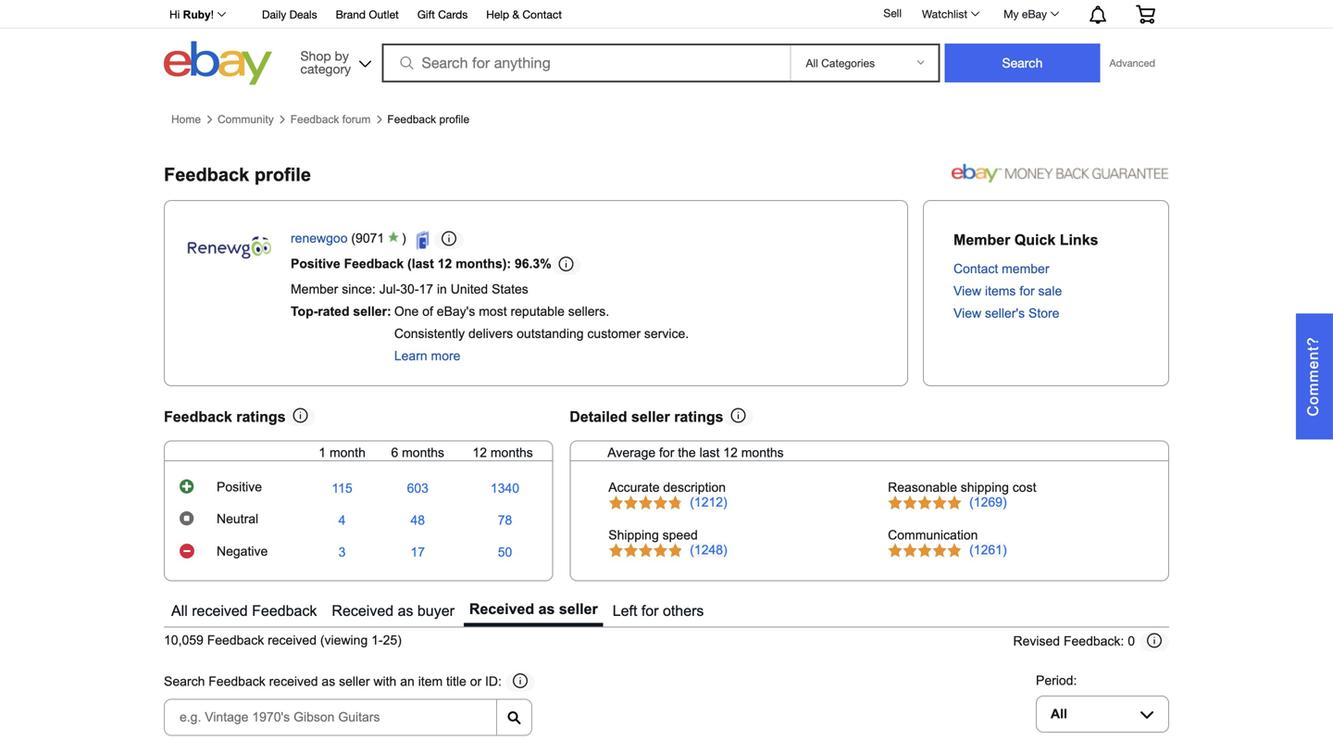 Task type: describe. For each thing, give the bounding box(es) containing it.
96.3%
[[515, 257, 552, 271]]

1340
[[491, 481, 520, 496]]

shop by category button
[[292, 41, 376, 81]]

home link
[[171, 113, 201, 126]]

78 button
[[498, 513, 513, 528]]

2 view from the top
[[954, 306, 982, 321]]

1261 ratings received on communication. click to check average rating. element
[[970, 543, 1008, 557]]

48
[[411, 513, 425, 528]]

shop by category banner
[[159, 0, 1170, 90]]

jul-
[[380, 282, 400, 297]]

months for 12 months
[[491, 446, 533, 460]]

as for seller
[[539, 601, 555, 617]]

4
[[339, 513, 346, 528]]

service.
[[645, 327, 689, 341]]

renewgoo ( 9071
[[291, 231, 385, 246]]

1212 ratings received on accurate description. click to check average rating. element
[[690, 495, 728, 510]]

your shopping cart image
[[1136, 5, 1157, 23]]

community link
[[218, 113, 274, 126]]

shipping speed
[[609, 528, 698, 543]]

watchlist
[[923, 7, 968, 20]]

more
[[431, 349, 461, 363]]

by
[[335, 48, 349, 63]]

consistently
[[395, 327, 465, 341]]

id:
[[485, 674, 502, 689]]

help & contact
[[487, 8, 562, 21]]

my ebay link
[[994, 3, 1068, 25]]

1340 button
[[491, 481, 520, 496]]

comment? link
[[1297, 314, 1334, 440]]

neutral
[[217, 512, 259, 526]]

feedback score is 9071 element
[[356, 231, 385, 249]]

select the feedback time period you want to see element
[[1037, 674, 1078, 688]]

daily
[[262, 8, 286, 21]]

in
[[437, 282, 447, 297]]

1 horizontal spatial 12
[[473, 446, 487, 460]]

learn
[[395, 349, 428, 363]]

shop
[[301, 48, 331, 63]]

0 horizontal spatial as
[[322, 674, 336, 689]]

member quick links
[[954, 232, 1099, 248]]

items
[[986, 284, 1017, 298]]

forum
[[343, 113, 371, 125]]

all received feedback button
[[166, 596, 323, 627]]

(1212) button
[[690, 495, 728, 510]]

accurate description
[[609, 481, 726, 495]]

last
[[700, 446, 720, 460]]

one
[[395, 304, 419, 319]]

6
[[391, 446, 399, 460]]

received as buyer button
[[326, 596, 460, 627]]

left
[[613, 602, 638, 619]]

1269 ratings received on reasonable shipping cost. click to check average rating. element
[[970, 495, 1008, 510]]

view items for sale link
[[954, 284, 1063, 298]]

0
[[1129, 634, 1136, 649]]

watchlist link
[[912, 3, 989, 25]]

detailed seller ratings
[[570, 408, 724, 425]]

of
[[423, 304, 433, 319]]

month
[[330, 446, 366, 460]]

links
[[1060, 232, 1099, 248]]

(1248)
[[690, 543, 728, 557]]

title
[[447, 674, 467, 689]]

period:
[[1037, 674, 1078, 688]]

an
[[400, 674, 415, 689]]

50 button
[[498, 545, 513, 560]]

accurate
[[609, 481, 660, 495]]

received for received as buyer
[[332, 602, 394, 619]]

store
[[1029, 306, 1060, 321]]

others
[[663, 602, 704, 619]]

6 months
[[391, 446, 445, 460]]

feedback inside "link"
[[291, 113, 339, 125]]

search feedback received as seller with an item title or id:
[[164, 674, 502, 689]]

&
[[513, 8, 520, 21]]

ebay money back guarantee policy image
[[952, 160, 1170, 183]]

78
[[498, 513, 513, 528]]

0 horizontal spatial 12
[[438, 257, 452, 271]]

for inside 'contact member view items for sale view seller's store'
[[1020, 284, 1035, 298]]

gift
[[418, 8, 435, 21]]

received for received as seller
[[470, 601, 535, 617]]

3 months from the left
[[742, 446, 784, 460]]

shipping
[[961, 481, 1010, 495]]

seller's
[[986, 306, 1026, 321]]

for for left for others
[[642, 602, 659, 619]]

renewgoo
[[291, 231, 348, 246]]

contact inside 'contact member view items for sale view seller's store'
[[954, 262, 999, 276]]

deals
[[290, 8, 317, 21]]

feedback profile for feedback profile page for renewgoo element
[[164, 164, 311, 185]]

left for others
[[613, 602, 704, 619]]

feedback forum
[[291, 113, 371, 125]]

none submit inside shop by category banner
[[945, 44, 1101, 82]]

profile for feedback profile link
[[440, 113, 470, 125]]

average
[[608, 446, 656, 460]]

contact inside account navigation
[[523, 8, 562, 21]]

advanced
[[1110, 57, 1156, 69]]

received as buyer
[[332, 602, 455, 619]]

feedback profile main content
[[164, 105, 1334, 753]]

shipping
[[609, 528, 659, 543]]

united
[[451, 282, 488, 297]]

reasonable shipping cost
[[889, 481, 1037, 495]]

search
[[164, 674, 205, 689]]

(1269)
[[970, 495, 1008, 510]]

user profile for renewgoo image
[[183, 233, 276, 262]]

click to go to renewgoo ebay store image
[[416, 231, 434, 250]]

1 month
[[319, 446, 366, 460]]

top-
[[291, 304, 318, 319]]

17 button
[[411, 545, 425, 560]]

outlet
[[369, 8, 399, 21]]

help
[[487, 8, 510, 21]]

(1261)
[[970, 543, 1008, 557]]

hi
[[170, 8, 180, 21]]

feedback:
[[1064, 634, 1125, 649]]

the
[[678, 446, 696, 460]]

average for the last 12 months
[[608, 446, 784, 460]]

category
[[301, 61, 351, 76]]

feedback inside all received feedback button
[[252, 602, 317, 619]]

115
[[332, 481, 353, 496]]



Task type: vqa. For each thing, say whether or not it's contained in the screenshot.
"6 Months"
yes



Task type: locate. For each thing, give the bounding box(es) containing it.
30-
[[400, 282, 419, 297]]

1 horizontal spatial for
[[660, 446, 675, 460]]

0 vertical spatial feedback profile
[[388, 113, 470, 125]]

0 vertical spatial for
[[1020, 284, 1035, 298]]

0 horizontal spatial for
[[642, 602, 659, 619]]

10,059
[[164, 633, 204, 648]]

or
[[470, 674, 482, 689]]

view left 'seller's'
[[954, 306, 982, 321]]

1 vertical spatial seller
[[559, 601, 598, 617]]

months
[[402, 446, 445, 460], [491, 446, 533, 460], [742, 446, 784, 460]]

ratings
[[236, 408, 286, 425], [675, 408, 724, 425]]

view left items
[[954, 284, 982, 298]]

1 vertical spatial profile
[[255, 164, 311, 185]]

received inside button
[[192, 602, 248, 619]]

positive for positive feedback (last 12 months): 96.3%
[[291, 257, 341, 271]]

feedback profile down 'community' link
[[164, 164, 311, 185]]

0 horizontal spatial all
[[171, 602, 188, 619]]

(last
[[408, 257, 434, 271]]

member inside member since: jul-30-17 in united states top-rated seller: one of ebay's most reputable sellers. consistently delivers outstanding customer service. learn more
[[291, 282, 338, 297]]

all down period:
[[1051, 707, 1068, 721]]

1 horizontal spatial seller
[[559, 601, 598, 617]]

1 vertical spatial all
[[1051, 707, 1068, 721]]

None submit
[[945, 44, 1101, 82]]

all for all received feedback
[[171, 602, 188, 619]]

for right 'left'
[[642, 602, 659, 619]]

17 inside member since: jul-30-17 in united states top-rated seller: one of ebay's most reputable sellers. consistently delivers outstanding customer service. learn more
[[419, 282, 434, 297]]

sellers.
[[569, 304, 610, 319]]

for down member
[[1020, 284, 1035, 298]]

as left buyer
[[398, 602, 414, 619]]

1 vertical spatial positive
[[217, 480, 262, 494]]

all
[[171, 602, 188, 619], [1051, 707, 1068, 721]]

seller
[[632, 408, 670, 425], [559, 601, 598, 617], [339, 674, 370, 689]]

states
[[492, 282, 529, 297]]

seller inside the received as seller button
[[559, 601, 598, 617]]

1 horizontal spatial months
[[491, 446, 533, 460]]

seller:
[[353, 304, 392, 319]]

home
[[171, 113, 201, 125]]

17 down 48 button
[[411, 545, 425, 560]]

1 vertical spatial member
[[291, 282, 338, 297]]

as for buyer
[[398, 602, 414, 619]]

1
[[319, 446, 326, 460]]

account navigation
[[159, 0, 1170, 29]]

1 horizontal spatial feedback profile
[[388, 113, 470, 125]]

(
[[351, 231, 356, 246]]

member
[[954, 232, 1011, 248], [291, 282, 338, 297]]

2 horizontal spatial 12
[[724, 446, 738, 460]]

gift cards
[[418, 8, 468, 21]]

all for all
[[1051, 707, 1068, 721]]

0 horizontal spatial ratings
[[236, 408, 286, 425]]

2 ratings from the left
[[675, 408, 724, 425]]

gift cards link
[[418, 5, 468, 25]]

2 horizontal spatial months
[[742, 446, 784, 460]]

2 horizontal spatial as
[[539, 601, 555, 617]]

feedback inside feedback profile link
[[388, 113, 436, 125]]

for
[[1020, 284, 1035, 298], [660, 446, 675, 460], [642, 602, 659, 619]]

contact up items
[[954, 262, 999, 276]]

0 vertical spatial positive
[[291, 257, 341, 271]]

0 horizontal spatial months
[[402, 446, 445, 460]]

1-
[[372, 633, 383, 648]]

2 vertical spatial received
[[269, 674, 318, 689]]

received up 10,059
[[192, 602, 248, 619]]

Search for anything text field
[[385, 45, 787, 81]]

all up 10,059
[[171, 602, 188, 619]]

0 horizontal spatial received
[[332, 602, 394, 619]]

10,059 feedback received (viewing 1-25)
[[164, 633, 402, 648]]

as up "e.g. vintage 1970's gibson guitars" text box
[[322, 674, 336, 689]]

shop by category
[[301, 48, 351, 76]]

all inside the all popup button
[[1051, 707, 1068, 721]]

contact right &
[[523, 8, 562, 21]]

received as seller
[[470, 601, 598, 617]]

1 vertical spatial contact
[[954, 262, 999, 276]]

positive up neutral
[[217, 480, 262, 494]]

member for member quick links
[[954, 232, 1011, 248]]

e.g. Vintage 1970's Gibson Guitars text field
[[164, 699, 497, 736]]

0 horizontal spatial contact
[[523, 8, 562, 21]]

profile for feedback profile page for renewgoo element
[[255, 164, 311, 185]]

2 horizontal spatial seller
[[632, 408, 670, 425]]

quick
[[1015, 232, 1056, 248]]

sell
[[884, 7, 902, 20]]

all button
[[1037, 696, 1170, 733]]

0 vertical spatial received
[[192, 602, 248, 619]]

12
[[438, 257, 452, 271], [473, 446, 487, 460], [724, 446, 738, 460]]

renewgoo link
[[291, 231, 348, 249]]

feedback profile for feedback profile link
[[388, 113, 470, 125]]

for inside button
[[642, 602, 659, 619]]

1 horizontal spatial member
[[954, 232, 1011, 248]]

17
[[419, 282, 434, 297], [411, 545, 425, 560]]

2 horizontal spatial for
[[1020, 284, 1035, 298]]

left for others button
[[607, 596, 710, 627]]

603 button
[[407, 481, 429, 496]]

item
[[418, 674, 443, 689]]

as inside button
[[539, 601, 555, 617]]

0 horizontal spatial member
[[291, 282, 338, 297]]

0 horizontal spatial positive
[[217, 480, 262, 494]]

ruby
[[183, 8, 211, 21]]

member up top-
[[291, 282, 338, 297]]

received up "1-"
[[332, 602, 394, 619]]

months):
[[456, 257, 511, 271]]

positive down renewgoo link in the left of the page
[[291, 257, 341, 271]]

1248 ratings received on shipping speed. click to check average rating. element
[[690, 543, 728, 557]]

received for search
[[269, 674, 318, 689]]

comment?
[[1306, 337, 1322, 416]]

with
[[374, 674, 397, 689]]

sale
[[1039, 284, 1063, 298]]

0 horizontal spatial feedback profile
[[164, 164, 311, 185]]

view
[[954, 284, 982, 298], [954, 306, 982, 321]]

0 vertical spatial all
[[171, 602, 188, 619]]

1 horizontal spatial positive
[[291, 257, 341, 271]]

brand
[[336, 8, 366, 21]]

learn more link
[[395, 349, 461, 363]]

feedback
[[291, 113, 339, 125], [388, 113, 436, 125], [164, 164, 249, 185], [344, 257, 404, 271], [164, 408, 232, 425], [252, 602, 317, 619], [207, 633, 264, 648], [209, 674, 266, 689]]

0 vertical spatial member
[[954, 232, 1011, 248]]

17 left in at top
[[419, 282, 434, 297]]

months for 6 months
[[402, 446, 445, 460]]

1 horizontal spatial as
[[398, 602, 414, 619]]

delivers
[[469, 327, 513, 341]]

2 vertical spatial for
[[642, 602, 659, 619]]

feedback forum link
[[291, 113, 371, 126]]

0 vertical spatial 17
[[419, 282, 434, 297]]

as inside "button"
[[398, 602, 414, 619]]

feedback profile link
[[388, 113, 470, 126]]

positive for positive
[[217, 480, 262, 494]]

member up contact member link on the top right of the page
[[954, 232, 1011, 248]]

negative
[[217, 544, 268, 559]]

community
[[218, 113, 274, 125]]

(1269) button
[[970, 495, 1008, 510]]

ebay
[[1023, 7, 1048, 20]]

0 horizontal spatial profile
[[255, 164, 311, 185]]

2 months from the left
[[491, 446, 533, 460]]

my ebay
[[1004, 7, 1048, 20]]

as left 'left'
[[539, 601, 555, 617]]

3
[[339, 545, 346, 560]]

0 vertical spatial view
[[954, 284, 982, 298]]

1 horizontal spatial contact
[[954, 262, 999, 276]]

member for member since: jul-30-17 in united states top-rated seller: one of ebay's most reputable sellers. consistently delivers outstanding customer service. learn more
[[291, 282, 338, 297]]

0 vertical spatial seller
[[632, 408, 670, 425]]

cost
[[1013, 481, 1037, 495]]

12 right last
[[724, 446, 738, 460]]

reasonable
[[889, 481, 958, 495]]

1 vertical spatial view
[[954, 306, 982, 321]]

months right last
[[742, 446, 784, 460]]

1 horizontal spatial received
[[470, 601, 535, 617]]

feedback profile right forum on the top left of the page
[[388, 113, 470, 125]]

received inside button
[[470, 601, 535, 617]]

seller left 'left'
[[559, 601, 598, 617]]

25)
[[383, 633, 402, 648]]

1 horizontal spatial ratings
[[675, 408, 724, 425]]

all inside all received feedback button
[[171, 602, 188, 619]]

months up 1340
[[491, 446, 533, 460]]

received left (viewing
[[268, 633, 317, 648]]

1 months from the left
[[402, 446, 445, 460]]

received inside "button"
[[332, 602, 394, 619]]

9071
[[356, 231, 385, 246]]

0 horizontal spatial seller
[[339, 674, 370, 689]]

12 months
[[473, 446, 533, 460]]

contact member link
[[954, 262, 1050, 276]]

2 vertical spatial seller
[[339, 674, 370, 689]]

brand outlet link
[[336, 5, 399, 25]]

profile
[[440, 113, 470, 125], [255, 164, 311, 185]]

1 view from the top
[[954, 284, 982, 298]]

revised
[[1014, 634, 1061, 649]]

1 vertical spatial for
[[660, 446, 675, 460]]

1 vertical spatial 17
[[411, 545, 425, 560]]

0 vertical spatial contact
[[523, 8, 562, 21]]

603
[[407, 481, 429, 496]]

feedback profile page for renewgoo element
[[164, 164, 311, 185]]

my
[[1004, 7, 1020, 20]]

months right 6
[[402, 446, 445, 460]]

for left the
[[660, 446, 675, 460]]

1 vertical spatial received
[[268, 633, 317, 648]]

seller left with
[[339, 674, 370, 689]]

0 vertical spatial profile
[[440, 113, 470, 125]]

12 right '(last'
[[438, 257, 452, 271]]

received down the 10,059 feedback received (viewing 1-25)
[[269, 674, 318, 689]]

12 right 6 months
[[473, 446, 487, 460]]

received for 10,059
[[268, 633, 317, 648]]

seller up average
[[632, 408, 670, 425]]

!
[[211, 8, 214, 21]]

received down '50' 'button'
[[470, 601, 535, 617]]

since:
[[342, 282, 376, 297]]

cards
[[438, 8, 468, 21]]

3 button
[[339, 545, 346, 560]]

1 ratings from the left
[[236, 408, 286, 425]]

1 horizontal spatial all
[[1051, 707, 1068, 721]]

rated
[[318, 304, 350, 319]]

for for average for the last 12 months
[[660, 446, 675, 460]]

1 horizontal spatial profile
[[440, 113, 470, 125]]

speed
[[663, 528, 698, 543]]

1 vertical spatial feedback profile
[[164, 164, 311, 185]]



